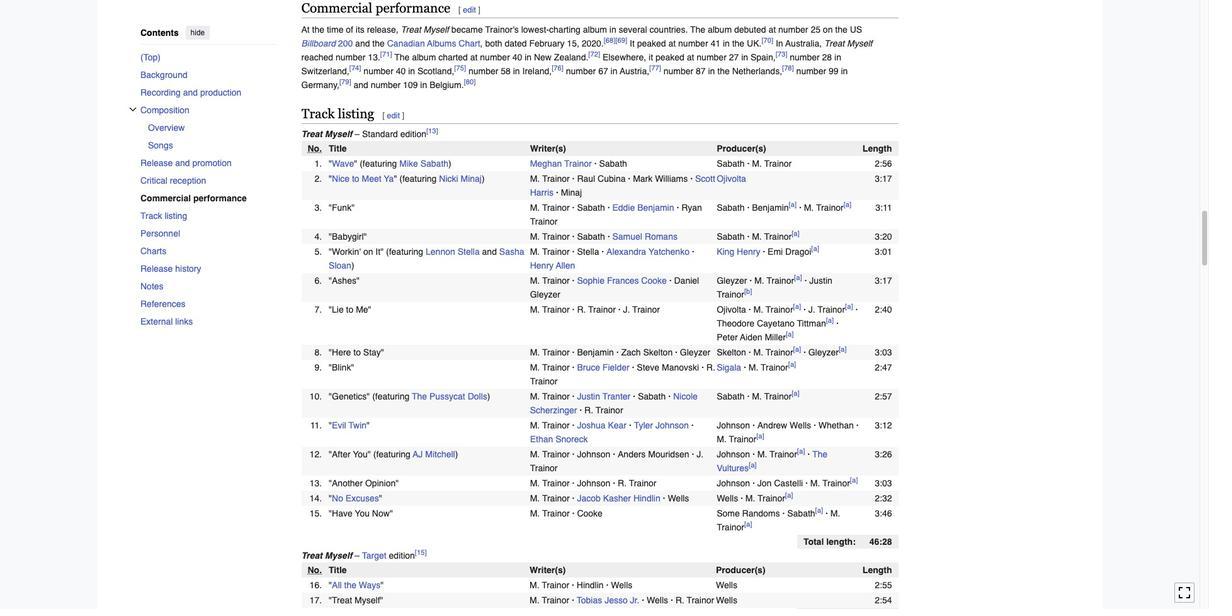 Task type: vqa. For each thing, say whether or not it's contained in the screenshot.
"15."
yes



Task type: locate. For each thing, give the bounding box(es) containing it.
recording and production
[[140, 87, 241, 97]]

nicki minaj link
[[439, 174, 482, 184]]

1 horizontal spatial benjamin
[[637, 203, 674, 213]]

and right [79] link
[[354, 80, 368, 90]]

jacob kasher hindlin link
[[577, 494, 660, 504]]

14.
[[310, 494, 322, 504]]

3:17 up 2:40 at right
[[875, 276, 892, 286]]

0 vertical spatial ojivolta
[[717, 174, 746, 184]]

2 no. from the top
[[308, 565, 322, 575]]

no. up 1.
[[308, 143, 322, 154]]

m. trainor [a] for 3:17
[[754, 273, 802, 286]]

edition up "mike"
[[400, 129, 426, 139]]

0 vertical spatial edit
[[463, 5, 476, 14]]

title up wave link
[[329, 143, 347, 154]]

meghan trainor
[[530, 159, 592, 169]]

listing up treat myself – standard edition [13]
[[338, 106, 374, 121]]

0 horizontal spatial [
[[382, 111, 385, 120]]

1 vertical spatial edition
[[389, 551, 415, 561]]

1 horizontal spatial j.
[[697, 450, 704, 460]]

2 horizontal spatial j.
[[808, 305, 815, 315]]

0 vertical spatial commercial performance
[[301, 1, 450, 16]]

m. trainor for 3.
[[530, 203, 570, 213]]

album down canadian albums chart link
[[412, 52, 436, 62]]

in up "[68]"
[[609, 24, 616, 34]]

m. trainor for 16.
[[530, 581, 569, 591]]

0 horizontal spatial album
[[412, 52, 436, 62]]

wells
[[790, 421, 811, 431], [668, 494, 689, 504], [717, 494, 738, 504], [611, 581, 632, 591], [716, 581, 737, 591], [647, 596, 668, 606], [716, 596, 737, 606]]

chart
[[459, 38, 480, 48]]

] for commercial performance
[[478, 5, 480, 14]]

henry allen link
[[530, 261, 575, 271]]

– inside "treat myself – target edition [15]"
[[355, 551, 360, 561]]

producer(s) down some randoms
[[716, 565, 766, 575]]

j. up 'tittman'
[[808, 305, 815, 315]]

1 horizontal spatial [ edit ]
[[459, 5, 480, 14]]

0 vertical spatial release
[[140, 158, 172, 168]]

myself up canadian albums chart link
[[424, 24, 449, 34]]

0 vertical spatial j. trainor
[[623, 305, 660, 315]]

ojivolta up 'theodore'
[[717, 305, 746, 315]]

0 horizontal spatial edit link
[[387, 111, 400, 120]]

) up nicki
[[448, 159, 451, 169]]

length for 2:56
[[863, 143, 892, 154]]

0 vertical spatial 40
[[512, 52, 522, 62]]

johnson
[[656, 421, 689, 431], [717, 421, 750, 431], [577, 450, 610, 460], [717, 450, 750, 460], [577, 478, 610, 489], [717, 478, 750, 489]]

the down whethan
[[812, 450, 828, 460]]

0 vertical spatial edit link
[[463, 5, 476, 14]]

[b] link
[[744, 287, 752, 296]]

2:54
[[875, 596, 892, 606]]

1 vertical spatial producer(s)
[[716, 565, 766, 575]]

m. trainor for 4.
[[530, 232, 570, 242]]

sabath
[[420, 159, 448, 169], [599, 159, 627, 169], [717, 159, 745, 169], [577, 203, 605, 213], [717, 203, 745, 213], [577, 232, 605, 242], [717, 232, 745, 242], [638, 392, 666, 402], [717, 392, 745, 402], [787, 509, 815, 519]]

0 vertical spatial writer(s)
[[530, 143, 566, 154]]

40 inside at the time of its release, treat myself became trainor's lowest-charting album in several countries. the album debuted at number 25 on the us billboard 200 and the canadian albums chart , both dated february 15, 2020. [68] [69] it peaked at number 41 in the uk. [70] in australia, treat myself reached number 13. [71] the album charted at number 40 in new zealand. [72] elsewhere, it peaked at number 27 in spain, [73]
[[512, 52, 522, 62]]

0 vertical spatial length
[[863, 143, 892, 154]]

[ edit ] up standard
[[382, 111, 404, 120]]

0 horizontal spatial 40
[[396, 66, 406, 76]]

m. inside whethan m. trainor [a]
[[717, 434, 727, 444]]

[ edit ] for listing
[[382, 111, 404, 120]]

2 horizontal spatial benjamin
[[752, 203, 789, 213]]

in
[[609, 24, 616, 34], [723, 38, 730, 48], [525, 52, 532, 62], [741, 52, 748, 62], [834, 52, 841, 62], [408, 66, 415, 76], [513, 66, 520, 76], [611, 66, 617, 76], [708, 66, 715, 76], [841, 66, 848, 76], [420, 80, 427, 90]]

daniel
[[674, 276, 699, 286]]

0 horizontal spatial [ edit ]
[[382, 111, 404, 120]]

trainor inside whethan m. trainor [a]
[[729, 434, 756, 444]]

) right pussycat
[[487, 392, 490, 402]]

edition inside treat myself – standard edition [13]
[[400, 129, 426, 139]]

1 release from the top
[[140, 158, 172, 168]]

2 vertical spatial to
[[353, 348, 361, 358]]

0 horizontal spatial benjamin
[[577, 348, 614, 358]]

benjamin up emi at the right of the page
[[752, 203, 789, 213]]

meghan
[[530, 159, 562, 169]]

songs
[[148, 140, 173, 150]]

anders
[[618, 450, 646, 460]]

0 vertical spatial commercial
[[301, 1, 372, 16]]

the inside the vultures
[[812, 450, 828, 460]]

canadian
[[387, 38, 425, 48]]

on left the 'it"'
[[363, 247, 373, 257]]

m. trainor [a] for 3:03
[[754, 345, 801, 358]]

0 vertical spatial no.
[[308, 143, 322, 154]]

j. right "mouridsen" on the bottom of the page
[[697, 450, 704, 460]]

skelton
[[643, 348, 673, 358], [717, 348, 746, 358]]

1 horizontal spatial ]
[[478, 5, 480, 14]]

fielder
[[603, 363, 630, 373]]

1 vertical spatial edit link
[[387, 111, 400, 120]]

[76] link
[[552, 64, 564, 72]]

length for 2:55
[[863, 565, 892, 575]]

1 horizontal spatial skelton
[[717, 348, 746, 358]]

in
[[776, 38, 783, 48]]

" right 2. at the top
[[329, 174, 332, 184]]

commercial up 'time'
[[301, 1, 372, 16]]

cooke down jacob
[[577, 509, 603, 519]]

(featuring down mike sabath link
[[399, 174, 437, 184]]

40 up [79] and number 109 in belgium. [80]
[[396, 66, 406, 76]]

m. trainor for 14.
[[530, 494, 570, 504]]

in right 99
[[841, 66, 848, 76]]

] down 109
[[402, 111, 404, 120]]

"funk"
[[329, 203, 355, 213]]

0 vertical spatial 3:17
[[875, 174, 892, 184]]

2 title from the top
[[329, 565, 347, 575]]

0 vertical spatial producer(s)
[[717, 143, 766, 154]]

king
[[717, 247, 734, 257]]

0 vertical spatial 3:03
[[875, 348, 892, 358]]

2 release from the top
[[140, 264, 172, 274]]

2020.
[[582, 38, 604, 48]]

7.
[[314, 305, 322, 315]]

edition inside "treat myself – target edition [15]"
[[389, 551, 415, 561]]

1 vertical spatial 3:17
[[875, 276, 892, 286]]

trainor
[[564, 159, 592, 169], [764, 159, 792, 169], [542, 174, 570, 184], [542, 203, 570, 213], [816, 203, 844, 213], [530, 217, 558, 227], [542, 232, 570, 242], [764, 232, 792, 242], [542, 247, 570, 257], [542, 276, 570, 286], [767, 276, 794, 286], [717, 290, 744, 300], [542, 305, 570, 315], [588, 305, 616, 315], [632, 305, 660, 315], [766, 305, 793, 315], [818, 305, 845, 315], [542, 348, 570, 358], [766, 348, 793, 358], [542, 363, 570, 373], [761, 363, 788, 373], [530, 376, 558, 387], [542, 392, 570, 402], [764, 392, 792, 402], [596, 405, 623, 416], [542, 421, 570, 431], [729, 434, 756, 444], [542, 450, 570, 460], [770, 450, 797, 460], [530, 463, 558, 473], [542, 478, 570, 489], [629, 478, 657, 489], [823, 478, 850, 489], [542, 494, 570, 504], [758, 494, 785, 504], [542, 509, 570, 519], [717, 523, 744, 533], [542, 581, 569, 591], [542, 596, 569, 606], [687, 596, 714, 606]]

1 vertical spatial [
[[382, 111, 385, 120]]

"here
[[329, 348, 351, 358]]

us
[[850, 24, 862, 34]]

title up all on the left bottom
[[329, 565, 347, 575]]

0 vertical spatial title
[[329, 143, 347, 154]]

1 vertical spatial to
[[346, 305, 353, 315]]

critical
[[140, 175, 167, 185]]

justin inside justin trainor
[[809, 276, 832, 286]]

edition for target
[[389, 551, 415, 561]]

edit for track listing
[[387, 111, 400, 120]]

[15] link
[[415, 549, 427, 557]]

13. down release,
[[368, 52, 380, 62]]

history
[[175, 264, 201, 274]]

in inside [79] and number 109 in belgium. [80]
[[420, 80, 427, 90]]

1 writer(s) from the top
[[530, 143, 566, 154]]

on right 25
[[823, 24, 833, 34]]

[ edit ] up became
[[459, 5, 480, 14]]

stella right lennon
[[458, 247, 480, 257]]

release inside the release and promotion link
[[140, 158, 172, 168]]

1 horizontal spatial listing
[[338, 106, 374, 121]]

0 horizontal spatial henry
[[530, 261, 554, 271]]

1 vertical spatial –
[[355, 551, 360, 561]]

cooke down alexandra yatchenko link
[[641, 276, 667, 286]]

1 horizontal spatial performance
[[376, 1, 450, 16]]

0 vertical spatial ]
[[478, 5, 480, 14]]

1 horizontal spatial on
[[823, 24, 833, 34]]

and for number
[[354, 80, 368, 90]]

1 vertical spatial writer(s)
[[530, 565, 566, 575]]

0 horizontal spatial hindlin
[[577, 581, 604, 591]]

number down 28
[[796, 66, 826, 76]]

release inside the release history link
[[140, 264, 172, 274]]

track listing down [79]
[[301, 106, 374, 121]]

no. for 16.
[[308, 565, 322, 575]]

release for release history
[[140, 264, 172, 274]]

[a] inside "gleyzer [a]"
[[839, 345, 847, 354]]

alexandra yatchenko link
[[607, 247, 690, 257]]

production
[[200, 87, 241, 97]]

2 length from the top
[[863, 565, 892, 575]]

mark williams
[[633, 174, 688, 184]]

treat inside treat myself – standard edition [13]
[[301, 129, 322, 139]]

joshua
[[577, 421, 606, 431]]

"lie
[[329, 305, 344, 315]]

number inside [79] and number 109 in belgium. [80]
[[371, 80, 401, 90]]

in right 58
[[513, 66, 520, 76]]

1 horizontal spatial henry
[[737, 247, 760, 257]]

1 vertical spatial length
[[863, 565, 892, 575]]

0 vertical spatial –
[[355, 129, 360, 139]]

1 horizontal spatial [
[[459, 5, 461, 14]]

number inside number 99 in germany,
[[796, 66, 826, 76]]

edit up standard
[[387, 111, 400, 120]]

opinion"
[[365, 478, 399, 489]]

– inside treat myself – standard edition [13]
[[355, 129, 360, 139]]

m. trainor for 2.
[[530, 174, 570, 184]]

m. trainor for 9.
[[530, 363, 570, 373]]

track up personnel
[[140, 211, 162, 221]]

0 horizontal spatial skelton
[[643, 348, 673, 358]]

daniel gleyzer
[[530, 276, 699, 300]]

justin for justin trainor
[[809, 276, 832, 286]]

1 vertical spatial commercial performance
[[140, 193, 246, 203]]

track listing link
[[140, 207, 276, 225]]

[79] link
[[339, 77, 351, 86]]

m. trainor
[[752, 159, 792, 169], [530, 174, 570, 184], [530, 203, 570, 213], [530, 232, 570, 242], [530, 247, 570, 257], [530, 276, 570, 286], [530, 305, 570, 315], [530, 348, 570, 358], [530, 363, 570, 373], [530, 392, 570, 402], [530, 421, 570, 431], [530, 450, 570, 460], [530, 478, 570, 489], [530, 494, 570, 504], [530, 509, 570, 519], [717, 509, 840, 533], [530, 581, 569, 591], [530, 596, 569, 606]]

15,
[[567, 38, 579, 48]]

and down the its
[[355, 38, 370, 48]]

0 vertical spatial henry
[[737, 247, 760, 257]]

ethan snoreck link
[[530, 434, 588, 444]]

m. trainor [a] for 3:26
[[757, 447, 805, 460]]

skelton up sigala at the right bottom of page
[[717, 348, 746, 358]]

hindlin up tobias
[[577, 581, 604, 591]]

scherzinger
[[530, 405, 577, 416]]

1 vertical spatial hindlin
[[577, 581, 604, 591]]

[13]
[[426, 127, 438, 135]]

1 horizontal spatial minaj
[[561, 188, 582, 198]]

treat up 1.
[[301, 129, 322, 139]]

notes link
[[140, 277, 276, 295]]

r. trainor right "jr."
[[676, 596, 714, 606]]

gleyzer up [b] link
[[717, 276, 747, 286]]

aj
[[413, 450, 423, 460]]

performance
[[376, 1, 450, 16], [193, 193, 246, 203]]

joshua kear link
[[577, 421, 627, 431]]

1 horizontal spatial album
[[583, 24, 607, 34]]

trainor inside j. trainor [a]
[[818, 305, 845, 315]]

henry right king
[[737, 247, 760, 257]]

no.
[[308, 143, 322, 154], [308, 565, 322, 575]]

0 vertical spatial listing
[[338, 106, 374, 121]]

1 vertical spatial justin
[[577, 392, 600, 402]]

at the time of its release, treat myself became trainor's lowest-charting album in several countries. the album debuted at number 25 on the us billboard 200 and the canadian albums chart , both dated february 15, 2020. [68] [69] it peaked at number 41 in the uk. [70] in australia, treat myself reached number 13. [71] the album charted at number 40 in new zealand. [72] elsewhere, it peaked at number 27 in spain, [73]
[[301, 24, 873, 62]]

1 vertical spatial 13.
[[310, 478, 322, 489]]

1 no. from the top
[[308, 143, 322, 154]]

2 – from the top
[[355, 551, 360, 561]]

to left "stay""
[[353, 348, 361, 358]]

40 down 'dated'
[[512, 52, 522, 62]]

and down background link
[[183, 87, 197, 97]]

hindlin right kasher
[[633, 494, 660, 504]]

2:56
[[875, 159, 892, 169]]

benjamin up bruce
[[577, 348, 614, 358]]

3:17 down 2:56
[[875, 174, 892, 184]]

2 3:03 from the top
[[875, 478, 892, 489]]

justin for justin tranter
[[577, 392, 600, 402]]

commercial down critical reception
[[140, 193, 191, 203]]

0 vertical spatial [ edit ]
[[459, 5, 480, 14]]

)
[[448, 159, 451, 169], [482, 174, 485, 184], [351, 261, 354, 271], [487, 392, 490, 402], [455, 450, 458, 460]]

[b]
[[744, 287, 752, 296]]

r. trainor up the jacob kasher hindlin link
[[618, 478, 657, 489]]

skelton up steve on the bottom right of the page
[[643, 348, 673, 358]]

title
[[329, 143, 347, 154], [329, 565, 347, 575]]

ojivolta right scott at the top
[[717, 174, 746, 184]]

in right 28
[[834, 52, 841, 62]]

0 horizontal spatial commercial
[[140, 193, 191, 203]]

1 vertical spatial edit
[[387, 111, 400, 120]]

personnel
[[140, 228, 180, 238]]

1 vertical spatial on
[[363, 247, 373, 257]]

trainor's
[[485, 24, 519, 34]]

m. trainor [a] for 3:20
[[752, 229, 800, 242]]

5.
[[314, 247, 322, 257]]

number
[[778, 24, 808, 34], [678, 38, 708, 48], [336, 52, 366, 62], [480, 52, 510, 62], [697, 52, 727, 62], [790, 52, 820, 62], [364, 66, 393, 76], [468, 66, 498, 76], [566, 66, 596, 76], [664, 66, 693, 76], [796, 66, 826, 76], [371, 80, 401, 90]]

minaj down raul
[[561, 188, 582, 198]]

gleyzer down the henry allen link on the top left of the page
[[530, 290, 560, 300]]

and inside [79] and number 109 in belgium. [80]
[[354, 80, 368, 90]]

sabath up ojivolta link
[[717, 159, 745, 169]]

0 horizontal spatial on
[[363, 247, 373, 257]]

external links link
[[140, 313, 276, 330]]

2:57
[[875, 392, 892, 402]]

40
[[512, 52, 522, 62], [396, 66, 406, 76]]

album up 41
[[708, 24, 732, 34]]

2 writer(s) from the top
[[530, 565, 566, 575]]

stella up sophie
[[577, 247, 599, 257]]

[73]
[[776, 50, 787, 59]]

0 vertical spatial performance
[[376, 1, 450, 16]]

hide
[[190, 28, 205, 37]]

[72]
[[588, 50, 600, 59]]

all
[[332, 581, 342, 591]]

3:03 up 2:32
[[875, 478, 892, 489]]

) right nicki
[[482, 174, 485, 184]]

1 horizontal spatial 13.
[[368, 52, 380, 62]]

m. trainor [a] for 2:32
[[746, 491, 793, 504]]

the right all on the left bottom
[[344, 581, 356, 591]]

1 vertical spatial ]
[[402, 111, 404, 120]]

target link
[[362, 551, 386, 561]]

0 vertical spatial on
[[823, 24, 833, 34]]

critical reception link
[[140, 172, 276, 189]]

j. trainor down tyler johnson ethan snoreck
[[530, 450, 704, 473]]

henry inside alexandra yatchenko henry allen
[[530, 261, 554, 271]]

justin left tranter
[[577, 392, 600, 402]]

the right "countries."
[[690, 24, 705, 34]]

producer(s) up ojivolta link
[[717, 143, 766, 154]]

1 vertical spatial [ edit ]
[[382, 111, 404, 120]]

on
[[823, 24, 833, 34], [363, 247, 373, 257]]

theodore
[[717, 319, 755, 329]]

0 horizontal spatial cooke
[[577, 509, 603, 519]]

edit link up became
[[463, 5, 476, 14]]

1 vertical spatial listing
[[164, 211, 187, 221]]

and inside at the time of its release, treat myself became trainor's lowest-charting album in several countries. the album debuted at number 25 on the us billboard 200 and the canadian albums chart , both dated february 15, 2020. [68] [69] it peaked at number 41 in the uk. [70] in australia, treat myself reached number 13. [71] the album charted at number 40 in new zealand. [72] elsewhere, it peaked at number 27 in spain, [73]
[[355, 38, 370, 48]]

1 title from the top
[[329, 143, 347, 154]]

m. trainor [a] for 2:47
[[749, 360, 796, 373]]

" up nice to meet ya link
[[354, 159, 357, 169]]

0 vertical spatial minaj
[[461, 174, 482, 184]]

benjamin inside benjamin [a]
[[752, 203, 789, 213]]

1 horizontal spatial stella
[[577, 247, 599, 257]]

1 vertical spatial 40
[[396, 66, 406, 76]]

sigala link
[[717, 363, 741, 373]]

0 horizontal spatial minaj
[[461, 174, 482, 184]]

17.
[[310, 596, 322, 606]]

"genetics"
[[329, 392, 370, 402]]

1 vertical spatial no.
[[308, 565, 322, 575]]

[a] inside theodore cayetano tittman [a]
[[826, 316, 834, 325]]

0 horizontal spatial stella
[[458, 247, 480, 257]]

m. trainor for 15.
[[530, 509, 570, 519]]

"after
[[329, 450, 351, 460]]

jacob kasher hindlin
[[577, 494, 660, 504]]

0 vertical spatial justin
[[809, 276, 832, 286]]

0 vertical spatial track
[[301, 106, 335, 121]]

1 length from the top
[[863, 143, 892, 154]]

mitchell
[[425, 450, 455, 460]]

tobias jesso jr. link
[[577, 596, 639, 606]]

1 – from the top
[[355, 129, 360, 139]]

[72] link
[[588, 50, 600, 59]]

and for promotion
[[175, 158, 190, 168]]

nicole
[[673, 392, 698, 402]]

[ for track listing
[[382, 111, 385, 120]]

sabath down sigala at the right bottom of page
[[717, 392, 745, 402]]

m. trainor for 10.
[[530, 392, 570, 402]]

(top) link
[[140, 48, 276, 66]]

1 horizontal spatial edit link
[[463, 5, 476, 14]]

myself up all on the left bottom
[[325, 551, 352, 561]]

in inside 'number 28 in switzerland,'
[[834, 52, 841, 62]]

fullscreen image
[[1178, 587, 1191, 600]]

1 horizontal spatial 40
[[512, 52, 522, 62]]

johnson inside tyler johnson ethan snoreck
[[656, 421, 689, 431]]

1 skelton from the left
[[643, 348, 673, 358]]

1 3:03 from the top
[[875, 348, 892, 358]]

– for –
[[355, 551, 360, 561]]

in right 109
[[420, 80, 427, 90]]

dated
[[505, 38, 527, 48]]

benjamin
[[637, 203, 674, 213], [752, 203, 789, 213], [577, 348, 614, 358]]

0 vertical spatial hindlin
[[633, 494, 660, 504]]

0 horizontal spatial commercial performance
[[140, 193, 246, 203]]

trainor inside justin trainor
[[717, 290, 744, 300]]

j. trainor
[[623, 305, 660, 315], [530, 450, 704, 473]]

listing
[[338, 106, 374, 121], [164, 211, 187, 221]]

johnson up vultures
[[717, 450, 750, 460]]

0 horizontal spatial edit
[[387, 111, 400, 120]]

1 vertical spatial henry
[[530, 261, 554, 271]]

1 horizontal spatial track listing
[[301, 106, 374, 121]]

46:28
[[870, 537, 892, 547]]

0 vertical spatial edition
[[400, 129, 426, 139]]

tobias jesso jr.
[[577, 596, 639, 606]]

listing up personnel
[[164, 211, 187, 221]]

trainor inside ryan trainor
[[530, 217, 558, 227]]

peaked
[[637, 38, 666, 48], [656, 52, 684, 62]]

2 stella from the left
[[577, 247, 599, 257]]

track down germany,
[[301, 106, 335, 121]]

sabath up the cubina
[[599, 159, 627, 169]]

0 vertical spatial [
[[459, 5, 461, 14]]

2 3:17 from the top
[[875, 276, 892, 286]]

1 3:17 from the top
[[875, 174, 892, 184]]

1.
[[314, 159, 322, 169]]

1 vertical spatial minaj
[[561, 188, 582, 198]]

0 vertical spatial 13.
[[368, 52, 380, 62]]



Task type: describe. For each thing, give the bounding box(es) containing it.
r. up the jacob kasher hindlin link
[[618, 478, 627, 489]]

pussycat
[[429, 392, 465, 402]]

countries.
[[650, 24, 688, 34]]

(featuring up meet
[[360, 159, 397, 169]]

benjamin for benjamin
[[577, 348, 614, 358]]

and for production
[[183, 87, 197, 97]]

[a] inside j. trainor [a]
[[845, 302, 853, 311]]

of
[[346, 24, 353, 34]]

eddie benjamin link
[[612, 203, 674, 213]]

sabath up nicki
[[420, 159, 448, 169]]

number inside 'number 28 in switzerland,'
[[790, 52, 820, 62]]

12.
[[310, 450, 322, 460]]

[68]
[[604, 36, 616, 45]]

lowest-
[[521, 24, 549, 34]]

treat up the canadian
[[401, 24, 421, 34]]

[ for commercial performance
[[459, 5, 461, 14]]

raul cubina
[[577, 174, 626, 184]]

m. trainor for 5.
[[530, 247, 570, 257]]

to for "here
[[353, 348, 361, 358]]

2:32
[[875, 494, 892, 504]]

m. trainor for 8.
[[530, 348, 570, 358]]

m. trainor for 12.
[[530, 450, 570, 460]]

– for – standard edition
[[355, 129, 360, 139]]

number up the [74] "link"
[[336, 52, 366, 62]]

belgium.
[[430, 80, 464, 90]]

evil twin link
[[332, 421, 367, 431]]

commercial performance link
[[140, 189, 286, 207]]

johnson up jacob
[[577, 478, 610, 489]]

"ashes"
[[329, 276, 360, 286]]

writer(s) for hindlin
[[530, 565, 566, 575]]

wave link
[[332, 159, 354, 169]]

benjamin for benjamin [a]
[[752, 203, 789, 213]]

" down the opinion"
[[379, 494, 382, 504]]

ways
[[359, 581, 381, 591]]

[78] link
[[782, 64, 794, 72]]

0 horizontal spatial listing
[[164, 211, 187, 221]]

(featuring right the 'it"'
[[386, 247, 423, 257]]

2 horizontal spatial album
[[708, 24, 732, 34]]

3:01
[[875, 247, 892, 257]]

" right 16.
[[329, 581, 332, 591]]

myself inside treat myself – standard edition [13]
[[325, 129, 352, 139]]

" down " wave " (featuring mike sabath ) on the left top of page
[[394, 174, 397, 184]]

snoreck
[[556, 434, 588, 444]]

miller
[[765, 332, 786, 342]]

new
[[534, 52, 552, 62]]

200
[[338, 38, 353, 48]]

tyler
[[634, 421, 653, 431]]

treat up 28
[[824, 38, 845, 48]]

3:20
[[875, 232, 892, 242]]

length:
[[826, 537, 856, 547]]

j. inside j. trainor
[[697, 450, 704, 460]]

j. inside j. trainor [a]
[[808, 305, 815, 315]]

the right "at"
[[312, 24, 324, 34]]

in right 87
[[708, 66, 715, 76]]

jon castelli
[[757, 478, 803, 489]]

0 horizontal spatial track listing
[[140, 211, 187, 221]]

number down [71]
[[364, 66, 393, 76]]

gleyzer up manovski
[[680, 348, 710, 358]]

] for track listing
[[402, 111, 404, 120]]

1 vertical spatial peaked
[[656, 52, 684, 62]]

number down 41
[[697, 52, 727, 62]]

all the ways link
[[332, 581, 381, 591]]

the left us
[[835, 24, 848, 34]]

" right evil
[[367, 421, 370, 431]]

[80]
[[464, 77, 476, 86]]

number up the [80]
[[468, 66, 498, 76]]

" right 11.
[[329, 421, 332, 431]]

0 horizontal spatial performance
[[193, 193, 246, 203]]

number down zealand.
[[566, 66, 596, 76]]

sabath up king
[[717, 232, 745, 242]]

producer(s) for wells
[[716, 565, 766, 575]]

2.
[[314, 174, 322, 184]]

1 horizontal spatial hindlin
[[633, 494, 660, 504]]

"treat
[[329, 596, 352, 606]]

0 vertical spatial peaked
[[637, 38, 666, 48]]

andrew wells
[[757, 421, 811, 431]]

edit link for track listing
[[387, 111, 400, 120]]

title for wave
[[329, 143, 347, 154]]

edit link for commercial performance
[[463, 5, 476, 14]]

meet
[[362, 174, 381, 184]]

0 horizontal spatial j.
[[623, 305, 630, 315]]

2 ojivolta from the top
[[717, 305, 746, 315]]

time
[[327, 24, 343, 34]]

some randoms
[[717, 509, 780, 519]]

in right 41
[[723, 38, 730, 48]]

williams
[[655, 174, 688, 184]]

9.
[[314, 363, 322, 373]]

johnson left the andrew
[[717, 421, 750, 431]]

3:03 for trainor
[[875, 478, 892, 489]]

3:03 for [a]
[[875, 348, 892, 358]]

0 vertical spatial to
[[352, 174, 359, 184]]

release and promotion link
[[140, 154, 276, 172]]

2 skelton from the left
[[717, 348, 746, 358]]

tyler johnson link
[[634, 421, 689, 431]]

[70] link
[[762, 36, 773, 45]]

the down the canadian
[[394, 52, 410, 62]]

99
[[829, 66, 839, 76]]

1 vertical spatial j. trainor
[[530, 450, 704, 473]]

1 stella from the left
[[458, 247, 480, 257]]

kasher
[[603, 494, 631, 504]]

producer(s) for mark williams
[[717, 143, 766, 154]]

1 ojivolta from the top
[[717, 174, 746, 184]]

sabath down raul
[[577, 203, 605, 213]]

in up [79] and number 109 in belgium. [80]
[[408, 66, 415, 76]]

"another
[[329, 478, 363, 489]]

the left pussycat
[[412, 392, 427, 402]]

8.
[[314, 348, 322, 358]]

"have
[[329, 509, 352, 519]]

1 vertical spatial commercial
[[140, 193, 191, 203]]

[a] inside peter aiden miller [a]
[[786, 330, 794, 339]]

15.
[[310, 509, 322, 519]]

0 horizontal spatial 13.
[[310, 478, 322, 489]]

and left sasha
[[482, 247, 497, 257]]

" right 1.
[[329, 159, 332, 169]]

) down '"workin''
[[351, 261, 354, 271]]

3:17 for mark williams
[[875, 174, 892, 184]]

in right "27"
[[741, 52, 748, 62]]

0 vertical spatial track listing
[[301, 106, 374, 121]]

nice to meet ya link
[[332, 174, 394, 184]]

gleyzer inside daniel gleyzer
[[530, 290, 560, 300]]

composition
[[140, 105, 189, 115]]

4.
[[314, 232, 322, 242]]

raul
[[577, 174, 595, 184]]

myself inside "treat myself – target edition [15]"
[[325, 551, 352, 561]]

overview link
[[148, 119, 276, 136]]

scotland,
[[417, 66, 454, 76]]

romans
[[645, 232, 678, 242]]

" right 14.
[[329, 494, 332, 504]]

[ edit ] for performance
[[459, 5, 480, 14]]

to for "lie
[[346, 305, 353, 315]]

title for all the ways
[[329, 565, 347, 575]]

m. trainor for 11.
[[530, 421, 570, 431]]

emi
[[768, 247, 783, 257]]

it"
[[376, 247, 384, 257]]

m. trainor for 13.
[[530, 478, 570, 489]]

charts
[[140, 246, 166, 256]]

gleyzer inside "gleyzer [a]"
[[808, 348, 839, 358]]

sabath down ojivolta link
[[717, 203, 745, 213]]

some
[[717, 509, 740, 519]]

[77] link
[[649, 64, 661, 72]]

total
[[803, 537, 824, 547]]

1 horizontal spatial commercial
[[301, 1, 372, 16]]

manovski
[[662, 363, 699, 373]]

number up australia,
[[778, 24, 808, 34]]

r. trainor up tranter
[[530, 363, 715, 387]]

r. left sigala at the right bottom of page
[[706, 363, 715, 373]]

[a] inside sabath [a]
[[815, 506, 823, 515]]

release for release and promotion
[[140, 158, 172, 168]]

r. up joshua
[[584, 405, 593, 416]]

treat myself – target edition [15]
[[301, 549, 427, 561]]

jacob
[[577, 494, 601, 504]]

[a] inside benjamin [a]
[[789, 200, 797, 209]]

m. trainor for 6.
[[530, 276, 570, 286]]

sabath down steve on the bottom right of the page
[[638, 392, 666, 402]]

justin trainor
[[717, 276, 832, 300]]

mike
[[399, 159, 418, 169]]

tranter
[[603, 392, 631, 402]]

41
[[711, 38, 720, 48]]

jesso
[[605, 596, 628, 606]]

the up '[71]' link
[[372, 38, 385, 48]]

uk.
[[747, 38, 762, 48]]

13. inside at the time of its release, treat myself became trainor's lowest-charting album in several countries. the album debuted at number 25 on the us billboard 200 and the canadian albums chart , both dated february 15, 2020. [68] [69] it peaked at number 41 in the uk. [70] in australia, treat myself reached number 13. [71] the album charted at number 40 in new zealand. [72] elsewhere, it peaked at number 27 in spain, [73]
[[368, 52, 380, 62]]

0 vertical spatial cooke
[[641, 276, 667, 286]]

the pussycat dolls link
[[412, 392, 487, 402]]

number down both
[[480, 52, 510, 62]]

x small image
[[129, 106, 136, 113]]

cubina
[[598, 174, 626, 184]]

myself down us
[[847, 38, 873, 48]]

" up myself"
[[381, 581, 384, 591]]

reception
[[170, 175, 206, 185]]

treat inside "treat myself – target edition [15]"
[[301, 551, 322, 561]]

justin tranter link
[[577, 392, 631, 402]]

king henry link
[[717, 247, 760, 257]]

release,
[[367, 24, 398, 34]]

r. down sophie
[[577, 305, 586, 315]]

[a] inside whethan m. trainor [a]
[[756, 432, 764, 441]]

109
[[403, 80, 418, 90]]

it
[[649, 52, 653, 62]]

10.
[[310, 392, 322, 402]]

3:11
[[876, 203, 892, 213]]

(featuring left aj
[[373, 450, 411, 460]]

edit for commercial performance
[[463, 5, 476, 14]]

sophie frances cooke
[[577, 276, 667, 286]]

in right 67
[[611, 66, 617, 76]]

austria,
[[620, 66, 649, 76]]

3:12
[[875, 421, 892, 431]]

) right aj
[[455, 450, 458, 460]]

in left new
[[525, 52, 532, 62]]

no. for 1.
[[308, 143, 322, 154]]

m. trainor [a] for 2:40
[[754, 302, 801, 315]]

lennon
[[426, 247, 455, 257]]

number left 87
[[664, 66, 693, 76]]

the up "27"
[[732, 38, 744, 48]]

sabath up alexandra yatchenko henry allen
[[577, 232, 605, 242]]

1 vertical spatial track
[[140, 211, 162, 221]]

total length:
[[803, 537, 856, 547]]

3:17 for daniel gleyzer
[[875, 276, 892, 286]]

r. right "jr."
[[676, 596, 684, 606]]

emi dragoi [a]
[[768, 244, 819, 257]]

m. trainor [a] for 2:57
[[752, 389, 800, 402]]

11.
[[310, 421, 322, 431]]

wave
[[332, 159, 354, 169]]

[a] inside emi dragoi [a]
[[811, 244, 819, 253]]

m. trainor for 7.
[[530, 305, 570, 315]]

writer(s) for sabath
[[530, 143, 566, 154]]

benjamin [a]
[[752, 200, 797, 213]]

on inside at the time of its release, treat myself became trainor's lowest-charting album in several countries. the album debuted at number 25 on the us billboard 200 and the canadian albums chart , both dated february 15, 2020. [68] [69] it peaked at number 41 in the uk. [70] in australia, treat myself reached number 13. [71] the album charted at number 40 in new zealand. [72] elsewhere, it peaked at number 27 in spain, [73]
[[823, 24, 833, 34]]

sabath inside sabath [a]
[[787, 509, 815, 519]]

johnson down vultures
[[717, 478, 750, 489]]

in inside number 99 in germany,
[[841, 66, 848, 76]]

edition for standard
[[400, 129, 426, 139]]

m. trainor for 17.
[[530, 596, 569, 606]]

r. trainor down justin tranter
[[584, 405, 623, 416]]

40 inside [74] number 40 in scotland, [75] number 58 in ireland, [76] number 67 in austria, [77] number 87 in the netherlands, [78]
[[396, 66, 406, 76]]

number left 41
[[678, 38, 708, 48]]

(featuring right "genetics"
[[372, 392, 410, 402]]

johnson down the snoreck
[[577, 450, 610, 460]]

r. trainor down daniel gleyzer
[[577, 305, 616, 315]]

the inside [74] number 40 in scotland, [75] number 58 in ireland, [76] number 67 in austria, [77] number 87 in the netherlands, [78]
[[717, 66, 730, 76]]

1 horizontal spatial commercial performance
[[301, 1, 450, 16]]

king henry
[[717, 247, 760, 257]]

58
[[501, 66, 511, 76]]

mouridsen
[[648, 450, 689, 460]]

"workin'
[[329, 247, 361, 257]]



